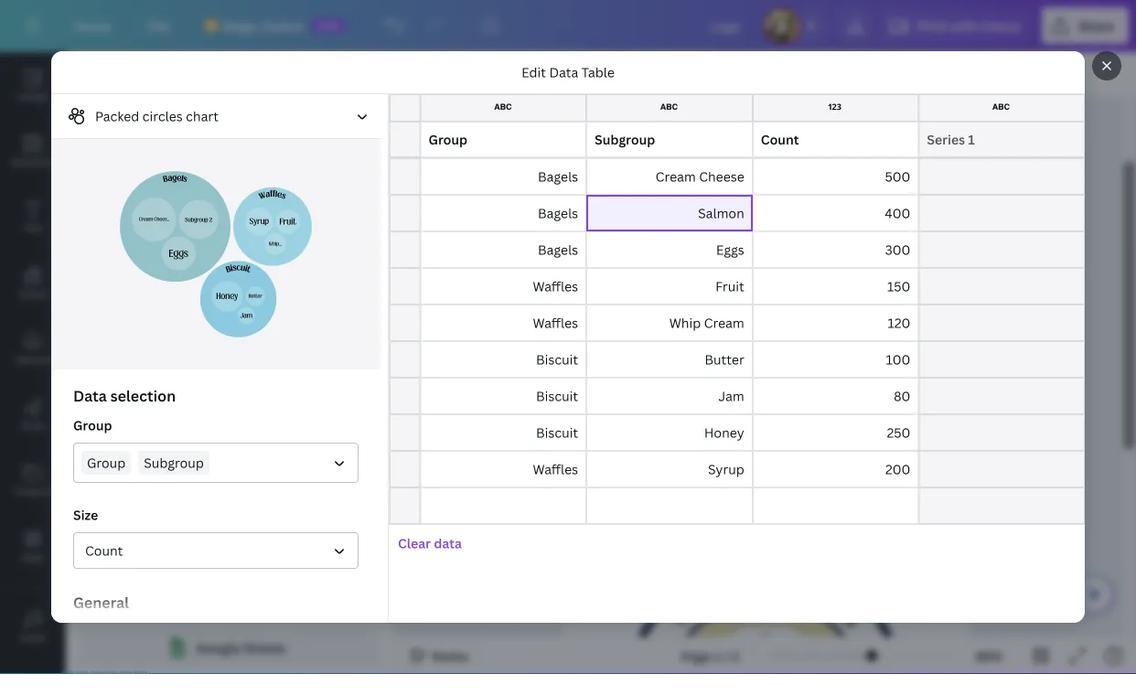 Task type: vqa. For each thing, say whether or not it's contained in the screenshot.
left Page
yes



Task type: locate. For each thing, give the bounding box(es) containing it.
1 vertical spatial data
[[434, 535, 462, 552]]

size
[[73, 506, 98, 524]]

2 inside button
[[732, 647, 739, 665]]

general
[[73, 593, 129, 612]]

selection
[[110, 386, 176, 406]]

data left 'chart'
[[135, 113, 165, 130]]

0 vertical spatial 2
[[594, 466, 602, 483]]

data selection
[[73, 386, 176, 406]]

1 horizontal spatial data
[[434, 535, 462, 552]]

Size button
[[73, 532, 359, 569]]

1 vertical spatial 2
[[732, 647, 739, 665]]

0 vertical spatial group
[[73, 417, 112, 434]]

google
[[196, 639, 240, 656]]

data inside button
[[434, 535, 462, 552]]

data
[[234, 161, 262, 179], [434, 535, 462, 552]]

0 vertical spatial page
[[562, 466, 591, 483]]

switch
[[262, 17, 304, 34]]

page for page 1 / 2
[[681, 647, 711, 665]]

data left table
[[234, 161, 262, 179]]

add data button
[[73, 545, 387, 582]]

notes button
[[403, 641, 476, 671]]

magic
[[222, 17, 259, 34]]

google sheets button
[[81, 629, 380, 666]]

data inside dropdown button
[[105, 556, 130, 571]]

page 1 / 2 button
[[674, 641, 747, 671]]

data right clear
[[434, 535, 462, 552]]

data inside button
[[135, 113, 165, 130]]

design
[[18, 90, 48, 102]]

2
[[594, 466, 602, 483], [732, 647, 739, 665]]

Edit value text field
[[753, 122, 919, 158], [919, 122, 1085, 158], [420, 158, 587, 195], [587, 158, 753, 195], [753, 158, 919, 195], [919, 158, 1085, 195], [587, 195, 753, 231], [753, 195, 919, 231], [162, 227, 242, 263], [323, 227, 403, 263], [587, 231, 753, 268], [81, 263, 162, 300], [242, 263, 323, 300], [323, 263, 403, 300], [420, 268, 587, 305], [919, 268, 1085, 305], [81, 300, 162, 337], [162, 300, 242, 337], [420, 305, 587, 341], [587, 305, 753, 341], [753, 305, 919, 341], [919, 305, 1085, 341], [242, 337, 323, 373], [753, 341, 919, 378], [919, 341, 1085, 378], [81, 373, 162, 410], [323, 373, 403, 410], [420, 378, 587, 414], [753, 378, 919, 414], [919, 378, 1085, 414], [162, 410, 242, 446], [242, 410, 323, 446], [323, 410, 403, 446], [420, 414, 587, 451], [162, 446, 242, 483], [753, 451, 919, 488], [919, 451, 1085, 488], [162, 483, 242, 520], [242, 483, 323, 520], [323, 483, 403, 520], [420, 488, 587, 524], [919, 488, 1085, 524], [81, 520, 162, 556], [162, 520, 242, 556], [242, 520, 323, 556]]

1 horizontal spatial page
[[681, 647, 711, 665]]

apps
[[22, 551, 44, 563]]

uploads
[[14, 353, 51, 365]]

1 vertical spatial page
[[681, 647, 711, 665]]

group down data selection
[[73, 417, 112, 434]]

/
[[724, 647, 729, 665]]

1
[[714, 647, 721, 665]]

audio
[[20, 631, 46, 644]]

data right add
[[105, 556, 130, 571]]

0 horizontal spatial page
[[562, 466, 591, 483]]

projects
[[15, 485, 51, 497]]

levels
[[73, 623, 113, 641]]

clear data
[[398, 535, 462, 552]]

toro
[[703, 176, 829, 252]]

data
[[549, 64, 578, 81], [135, 113, 165, 130], [73, 386, 107, 406], [105, 556, 130, 571]]

home link
[[59, 7, 125, 44]]

brand
[[19, 287, 46, 300]]

0 horizontal spatial data
[[234, 161, 262, 179]]

1 vertical spatial group
[[87, 454, 126, 472]]

0 horizontal spatial 2
[[594, 466, 602, 483]]

Edit value text field
[[420, 122, 587, 158], [587, 122, 753, 158], [420, 195, 587, 231], [919, 195, 1085, 231], [81, 227, 162, 263], [242, 227, 323, 263], [420, 231, 587, 268], [753, 231, 919, 268], [919, 231, 1085, 268], [162, 263, 242, 300], [587, 268, 753, 305], [753, 268, 919, 305], [242, 300, 323, 337], [323, 300, 403, 337], [81, 337, 162, 373], [162, 337, 242, 373], [323, 337, 403, 373], [420, 341, 587, 378], [587, 341, 753, 378], [162, 373, 242, 410], [242, 373, 323, 410], [587, 378, 753, 414], [81, 410, 162, 446], [587, 414, 753, 451], [753, 414, 919, 451], [919, 414, 1085, 451], [81, 446, 162, 483], [242, 446, 323, 483], [323, 446, 403, 483], [420, 451, 587, 488], [587, 451, 753, 488], [81, 483, 162, 520], [587, 488, 753, 524], [753, 488, 919, 524], [323, 520, 403, 556]]

notes
[[432, 647, 469, 665]]

table
[[582, 64, 615, 81]]

page
[[562, 466, 591, 483], [681, 647, 711, 665]]

projects button
[[0, 447, 66, 513]]

data inside button
[[234, 161, 262, 179]]

1 horizontal spatial 2
[[732, 647, 739, 665]]

0 vertical spatial data
[[234, 161, 262, 179]]

show pages image
[[722, 625, 810, 639]]

page inside button
[[681, 647, 711, 665]]

group
[[73, 417, 112, 434], [87, 454, 126, 472]]

google sheets
[[196, 639, 286, 656]]

group up size
[[87, 454, 126, 472]]

edit
[[522, 64, 546, 81]]

chart
[[186, 107, 219, 125]]

magic switch
[[222, 17, 304, 34]]



Task type: describe. For each thing, give the bounding box(es) containing it.
packed circles chart
[[95, 107, 219, 125]]

draw
[[21, 419, 44, 431]]

draw button
[[0, 381, 66, 447]]

elements
[[12, 156, 54, 168]]

Select chart type button
[[59, 102, 373, 131]]

circles
[[142, 107, 183, 125]]

elements button
[[0, 118, 66, 184]]

audio button
[[0, 594, 66, 660]]

sheets
[[243, 639, 286, 656]]

data right edit
[[549, 64, 578, 81]]

data for expand
[[234, 161, 262, 179]]

canva assistant image
[[1083, 584, 1105, 606]]

videos image
[[0, 660, 66, 674]]

group for subgroup
[[87, 454, 126, 472]]

expand data table button
[[77, 152, 383, 188]]

Design title text field
[[695, 7, 757, 44]]

text button
[[0, 184, 66, 250]]

clear
[[398, 535, 431, 552]]

table
[[265, 161, 297, 179]]

apps button
[[0, 513, 66, 579]]

main menu bar
[[0, 0, 1136, 52]]

uploads button
[[0, 316, 66, 381]]

expand
[[185, 161, 231, 179]]

edit data table
[[522, 64, 615, 81]]

add data
[[81, 556, 130, 571]]

group for size
[[73, 417, 112, 434]]

brand button
[[0, 250, 66, 316]]

clear data button
[[389, 525, 471, 562]]

data for clear
[[434, 535, 462, 552]]

side panel tab list
[[0, 52, 66, 674]]

expand data table
[[185, 161, 297, 179]]

data left selection
[[73, 386, 107, 406]]

data button
[[81, 104, 219, 139]]

count
[[85, 542, 123, 559]]

subgroup
[[144, 454, 204, 472]]

design button
[[0, 52, 66, 118]]

text
[[24, 221, 42, 234]]

add
[[81, 556, 102, 571]]

new
[[317, 19, 340, 32]]

home
[[73, 17, 110, 34]]

page 2
[[562, 466, 602, 483]]

page 1 / 2
[[681, 647, 739, 665]]

packed
[[95, 107, 139, 125]]

studios
[[670, 228, 861, 305]]

page for page 2
[[562, 466, 591, 483]]



